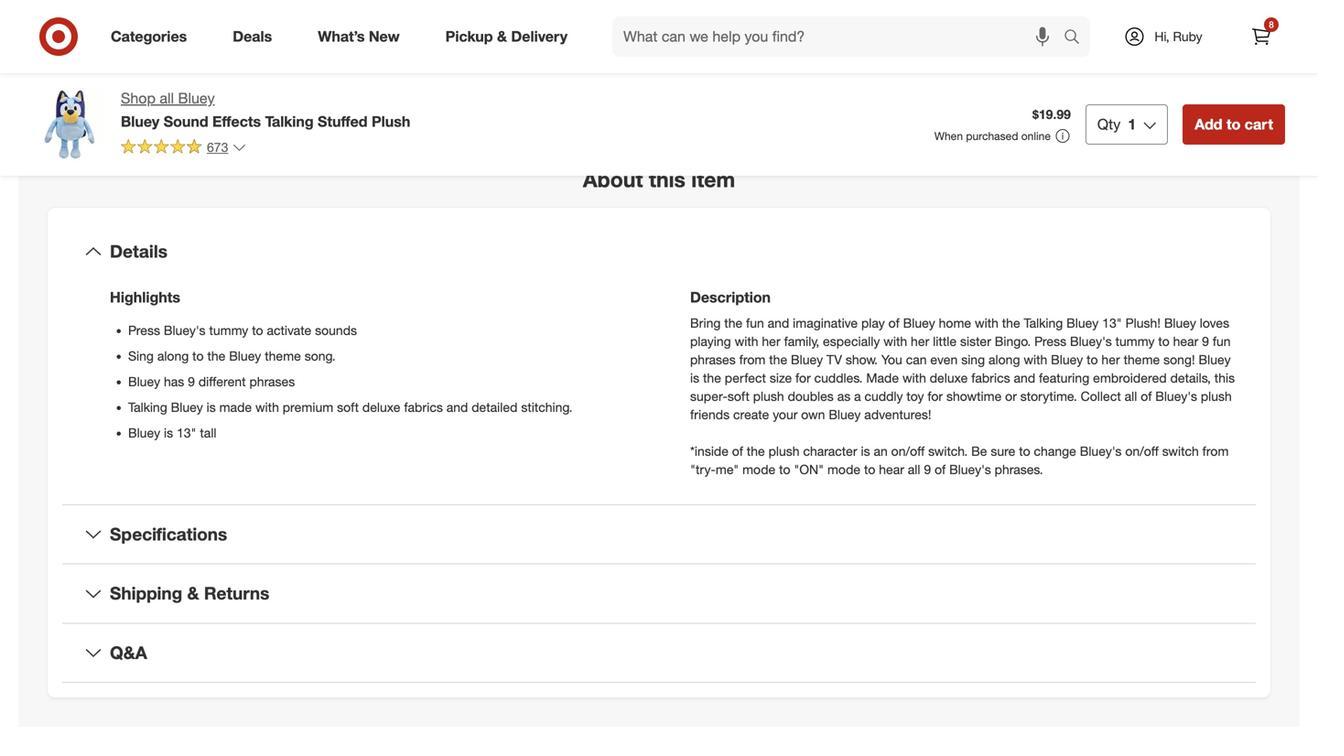 Task type: vqa. For each thing, say whether or not it's contained in the screenshot.
the leftmost Fun
yes



Task type: locate. For each thing, give the bounding box(es) containing it.
deluxe
[[930, 370, 968, 386], [363, 399, 401, 415]]

1 horizontal spatial 13"
[[1103, 315, 1123, 331]]

0 vertical spatial for
[[796, 370, 811, 386]]

from up perfect
[[740, 352, 766, 368]]

soft down perfect
[[728, 388, 750, 404]]

this left item
[[649, 167, 686, 193]]

and up or
[[1014, 370, 1036, 386]]

1 vertical spatial deluxe
[[363, 399, 401, 415]]

sound
[[164, 113, 208, 130]]

1 horizontal spatial along
[[989, 352, 1021, 368]]

0 horizontal spatial fabrics
[[404, 399, 443, 415]]

categories
[[111, 28, 187, 45]]

and left detailed
[[447, 399, 468, 415]]

song!
[[1164, 352, 1196, 368]]

1 horizontal spatial &
[[497, 28, 507, 45]]

0 horizontal spatial 9
[[188, 374, 195, 390]]

is up super-
[[691, 370, 700, 386]]

0 horizontal spatial tummy
[[209, 322, 248, 338]]

with down bingo.
[[1024, 352, 1048, 368]]

1 horizontal spatial soft
[[728, 388, 750, 404]]

0 vertical spatial hear
[[1174, 333, 1199, 349]]

2 vertical spatial and
[[447, 399, 468, 415]]

deluxe right premium
[[363, 399, 401, 415]]

friends
[[691, 406, 730, 422]]

0 horizontal spatial talking
[[128, 399, 167, 415]]

the up bluey has 9 different phrases
[[207, 348, 226, 364]]

2 horizontal spatial talking
[[1024, 315, 1064, 331]]

for right toy
[[928, 388, 943, 404]]

2 horizontal spatial all
[[1125, 388, 1138, 404]]

plush up ""on""
[[769, 443, 800, 459]]

when purchased online
[[935, 129, 1051, 143]]

on/off right an
[[892, 443, 925, 459]]

0 vertical spatial all
[[160, 89, 174, 107]]

0 vertical spatial fun
[[746, 315, 765, 331]]

on/off left switch
[[1126, 443, 1159, 459]]

you
[[882, 352, 903, 368]]

1 horizontal spatial deluxe
[[930, 370, 968, 386]]

along up has
[[157, 348, 189, 364]]

on/off
[[892, 443, 925, 459], [1126, 443, 1159, 459]]

switch
[[1163, 443, 1200, 459]]

an
[[874, 443, 888, 459]]

fabrics inside bring the fun and imaginative play of bluey home with the talking bluey 13" plush! bluey loves playing with her family, especially with her little sister bingo. press bluey's tummy to hear 9 fun phrases from the bluey tv show. you can even sing along with bluey to her theme song! bluey is the perfect size for cuddles. made with deluxe fabrics and featuring embroidered details, this super-soft plush doubles as a cuddly toy for showtime or storytime. collect all of bluey's plush friends create your own bluey adventures!
[[972, 370, 1011, 386]]

plush inside the *inside of the plush character is an on/off switch.  be sure to change bluey's on/off switch from "try-me" mode to "on" mode to hear all 9 of bluey's phrases.
[[769, 443, 800, 459]]

0 horizontal spatial from
[[740, 352, 766, 368]]

0 horizontal spatial hear
[[879, 461, 905, 477]]

sing along to the bluey theme song.
[[128, 348, 336, 364]]

categories link
[[95, 16, 210, 57]]

along inside bring the fun and imaginative play of bluey home with the talking bluey 13" plush! bluey loves playing with her family, especially with her little sister bingo. press bluey's tummy to hear 9 fun phrases from the bluey tv show. you can even sing along with bluey to her theme song! bluey is the perfect size for cuddles. made with deluxe fabrics and featuring embroidered details, this super-soft plush doubles as a cuddly toy for showtime or storytime. collect all of bluey's plush friends create your own bluey adventures!
[[989, 352, 1021, 368]]

1 horizontal spatial hear
[[1174, 333, 1199, 349]]

has
[[164, 374, 184, 390]]

1 vertical spatial all
[[1125, 388, 1138, 404]]

1 vertical spatial &
[[187, 583, 199, 604]]

1 vertical spatial talking
[[1024, 315, 1064, 331]]

0 vertical spatial deluxe
[[930, 370, 968, 386]]

fabrics left detailed
[[404, 399, 443, 415]]

2 horizontal spatial 9
[[1203, 333, 1210, 349]]

soft right premium
[[337, 399, 359, 415]]

this
[[649, 167, 686, 193], [1215, 370, 1236, 386]]

details
[[110, 241, 168, 262]]

theme down the activate
[[265, 348, 301, 364]]

1 horizontal spatial fabrics
[[972, 370, 1011, 386]]

0 horizontal spatial all
[[160, 89, 174, 107]]

to right add
[[1227, 115, 1241, 133]]

soft inside bring the fun and imaginative play of bluey home with the talking bluey 13" plush! bluey loves playing with her family, especially with her little sister bingo. press bluey's tummy to hear 9 fun phrases from the bluey tv show. you can even sing along with bluey to her theme song! bluey is the perfect size for cuddles. made with deluxe fabrics and featuring embroidered details, this super-soft plush doubles as a cuddly toy for showtime or storytime. collect all of bluey's plush friends create your own bluey adventures!
[[728, 388, 750, 404]]

featuring
[[1040, 370, 1090, 386]]

detailed
[[472, 399, 518, 415]]

tummy inside bring the fun and imaginative play of bluey home with the talking bluey 13" plush! bluey loves playing with her family, especially with her little sister bingo. press bluey's tummy to hear 9 fun phrases from the bluey tv show. you can even sing along with bluey to her theme song! bluey is the perfect size for cuddles. made with deluxe fabrics and featuring embroidered details, this super-soft plush doubles as a cuddly toy for showtime or storytime. collect all of bluey's plush friends create your own bluey adventures!
[[1116, 333, 1155, 349]]

9 down switch.
[[924, 461, 932, 477]]

tummy down plush!
[[1116, 333, 1155, 349]]

0 horizontal spatial her
[[762, 333, 781, 349]]

plush!
[[1126, 315, 1161, 331]]

can
[[906, 352, 927, 368]]

& right pickup
[[497, 28, 507, 45]]

soft
[[728, 388, 750, 404], [337, 399, 359, 415]]

1 horizontal spatial from
[[1203, 443, 1229, 459]]

the down create
[[747, 443, 765, 459]]

talking up the bluey is 13" tall
[[128, 399, 167, 415]]

1 horizontal spatial on/off
[[1126, 443, 1159, 459]]

storytime.
[[1021, 388, 1078, 404]]

the inside the *inside of the plush character is an on/off switch.  be sure to change bluey's on/off switch from "try-me" mode to "on" mode to hear all 9 of bluey's phrases.
[[747, 443, 765, 459]]

1 horizontal spatial and
[[768, 315, 790, 331]]

1 vertical spatial this
[[1215, 370, 1236, 386]]

hear up song!
[[1174, 333, 1199, 349]]

sister
[[961, 333, 992, 349]]

2 on/off from the left
[[1126, 443, 1159, 459]]

plush
[[754, 388, 785, 404], [1201, 388, 1233, 404], [769, 443, 800, 459]]

shop all bluey bluey sound effects talking stuffed plush
[[121, 89, 411, 130]]

tummy up sing along to the bluey theme song. on the left top
[[209, 322, 248, 338]]

1 vertical spatial for
[[928, 388, 943, 404]]

super-
[[691, 388, 728, 404]]

is left an
[[861, 443, 871, 459]]

1 horizontal spatial fun
[[1213, 333, 1231, 349]]

hear
[[1174, 333, 1199, 349], [879, 461, 905, 477]]

talking inside bring the fun and imaginative play of bluey home with the talking bluey 13" plush! bluey loves playing with her family, especially with her little sister bingo. press bluey's tummy to hear 9 fun phrases from the bluey tv show. you can even sing along with bluey to her theme song! bluey is the perfect size for cuddles. made with deluxe fabrics and featuring embroidered details, this super-soft plush doubles as a cuddly toy for showtime or storytime. collect all of bluey's plush friends create your own bluey adventures!
[[1024, 315, 1064, 331]]

is left tall
[[164, 425, 173, 441]]

1 horizontal spatial this
[[1215, 370, 1236, 386]]

all down adventures!
[[908, 461, 921, 477]]

image gallery element
[[33, 0, 637, 123]]

0 horizontal spatial 13"
[[177, 425, 196, 441]]

1 mode from the left
[[743, 461, 776, 477]]

hear inside bring the fun and imaginative play of bluey home with the talking bluey 13" plush! bluey loves playing with her family, especially with her little sister bingo. press bluey's tummy to hear 9 fun phrases from the bluey tv show. you can even sing along with bluey to her theme song! bluey is the perfect size for cuddles. made with deluxe fabrics and featuring embroidered details, this super-soft plush doubles as a cuddly toy for showtime or storytime. collect all of bluey's plush friends create your own bluey adventures!
[[1174, 333, 1199, 349]]

to up bluey has 9 different phrases
[[193, 348, 204, 364]]

to up song!
[[1159, 333, 1170, 349]]

the up bingo.
[[1003, 315, 1021, 331]]

mode down character
[[828, 461, 861, 477]]

is
[[691, 370, 700, 386], [207, 399, 216, 415], [164, 425, 173, 441], [861, 443, 871, 459]]

to
[[1227, 115, 1241, 133], [252, 322, 263, 338], [1159, 333, 1170, 349], [193, 348, 204, 364], [1087, 352, 1099, 368], [1020, 443, 1031, 459], [780, 461, 791, 477], [865, 461, 876, 477]]

different
[[199, 374, 246, 390]]

show.
[[846, 352, 878, 368]]

with up toy
[[903, 370, 927, 386]]

from
[[740, 352, 766, 368], [1203, 443, 1229, 459]]

plush down size
[[754, 388, 785, 404]]

from right switch
[[1203, 443, 1229, 459]]

to down an
[[865, 461, 876, 477]]

1 vertical spatial 9
[[188, 374, 195, 390]]

sing
[[128, 348, 154, 364]]

0 horizontal spatial for
[[796, 370, 811, 386]]

her left family,
[[762, 333, 781, 349]]

2 vertical spatial all
[[908, 461, 921, 477]]

fun down loves
[[1213, 333, 1231, 349]]

specifications button
[[62, 505, 1257, 564]]

mode
[[743, 461, 776, 477], [828, 461, 861, 477]]

tall
[[200, 425, 217, 441]]

press
[[128, 322, 160, 338], [1035, 333, 1067, 349]]

phrases down playing
[[691, 352, 736, 368]]

sing
[[962, 352, 986, 368]]

details,
[[1171, 370, 1212, 386]]

of down embroidered
[[1141, 388, 1153, 404]]

bluey's up featuring
[[1071, 333, 1113, 349]]

0 vertical spatial 13"
[[1103, 315, 1123, 331]]

the up super-
[[703, 370, 722, 386]]

1 horizontal spatial press
[[1035, 333, 1067, 349]]

0 horizontal spatial mode
[[743, 461, 776, 477]]

0 vertical spatial 9
[[1203, 333, 1210, 349]]

talking up bingo.
[[1024, 315, 1064, 331]]

her up can
[[911, 333, 930, 349]]

bring
[[691, 315, 721, 331]]

sponsored
[[1232, 90, 1286, 104]]

along down bingo.
[[989, 352, 1021, 368]]

0 vertical spatial talking
[[265, 113, 314, 130]]

bluey's
[[164, 322, 206, 338], [1071, 333, 1113, 349], [1156, 388, 1198, 404], [1081, 443, 1122, 459], [950, 461, 992, 477]]

deals
[[233, 28, 272, 45]]

1 horizontal spatial theme
[[1124, 352, 1161, 368]]

shipping & returns button
[[62, 565, 1257, 623]]

to up phrases.
[[1020, 443, 1031, 459]]

this right details,
[[1215, 370, 1236, 386]]

purchased
[[967, 129, 1019, 143]]

mode right me"
[[743, 461, 776, 477]]

all inside the *inside of the plush character is an on/off switch.  be sure to change bluey's on/off switch from "try-me" mode to "on" mode to hear all 9 of bluey's phrases.
[[908, 461, 921, 477]]

1 horizontal spatial phrases
[[691, 352, 736, 368]]

collect
[[1081, 388, 1122, 404]]

bluey's down the be
[[950, 461, 992, 477]]

imaginative
[[793, 315, 858, 331]]

0 vertical spatial and
[[768, 315, 790, 331]]

1 vertical spatial hear
[[879, 461, 905, 477]]

hi, ruby
[[1155, 28, 1203, 44]]

fabrics
[[972, 370, 1011, 386], [404, 399, 443, 415]]

1 horizontal spatial tummy
[[1116, 333, 1155, 349]]

with up sister
[[975, 315, 999, 331]]

9 down loves
[[1203, 333, 1210, 349]]

what's new link
[[302, 16, 423, 57]]

0 horizontal spatial this
[[649, 167, 686, 193]]

little
[[933, 333, 957, 349]]

details button
[[62, 223, 1257, 281]]

1 vertical spatial from
[[1203, 443, 1229, 459]]

press up sing
[[128, 322, 160, 338]]

fun down description
[[746, 315, 765, 331]]

0 vertical spatial &
[[497, 28, 507, 45]]

description
[[691, 288, 771, 306]]

0 horizontal spatial deluxe
[[363, 399, 401, 415]]

sure
[[991, 443, 1016, 459]]

made
[[867, 370, 899, 386]]

item
[[692, 167, 736, 193]]

is inside the *inside of the plush character is an on/off switch.  be sure to change bluey's on/off switch from "try-me" mode to "on" mode to hear all 9 of bluey's phrases.
[[861, 443, 871, 459]]

all inside bring the fun and imaginative play of bluey home with the talking bluey 13" plush! bluey loves playing with her family, especially with her little sister bingo. press bluey's tummy to hear 9 fun phrases from the bluey tv show. you can even sing along with bluey to her theme song! bluey is the perfect size for cuddles. made with deluxe fabrics and featuring embroidered details, this super-soft plush doubles as a cuddly toy for showtime or storytime. collect all of bluey's plush friends create your own bluey adventures!
[[1125, 388, 1138, 404]]

13" left plush!
[[1103, 315, 1123, 331]]

0 horizontal spatial soft
[[337, 399, 359, 415]]

the down description
[[725, 315, 743, 331]]

advertisement region
[[681, 0, 1286, 89]]

hear down an
[[879, 461, 905, 477]]

0 vertical spatial this
[[649, 167, 686, 193]]

theme
[[265, 348, 301, 364], [1124, 352, 1161, 368]]

9
[[1203, 333, 1210, 349], [188, 374, 195, 390], [924, 461, 932, 477]]

her up embroidered
[[1102, 352, 1121, 368]]

all right shop at the left of the page
[[160, 89, 174, 107]]

& left the returns
[[187, 583, 199, 604]]

0 vertical spatial from
[[740, 352, 766, 368]]

shipping
[[110, 583, 183, 604]]

1 vertical spatial and
[[1014, 370, 1036, 386]]

2 mode from the left
[[828, 461, 861, 477]]

13"
[[1103, 315, 1123, 331], [177, 425, 196, 441]]

0 horizontal spatial &
[[187, 583, 199, 604]]

add to cart button
[[1184, 104, 1286, 145]]

and
[[768, 315, 790, 331], [1014, 370, 1036, 386], [447, 399, 468, 415]]

press bluey's tummy to activate sounds
[[128, 322, 357, 338]]

1 horizontal spatial all
[[908, 461, 921, 477]]

0 vertical spatial fabrics
[[972, 370, 1011, 386]]

1 horizontal spatial talking
[[265, 113, 314, 130]]

even
[[931, 352, 958, 368]]

her
[[762, 333, 781, 349], [911, 333, 930, 349], [1102, 352, 1121, 368]]

pickup & delivery link
[[430, 16, 591, 57]]

the
[[725, 315, 743, 331], [1003, 315, 1021, 331], [207, 348, 226, 364], [770, 352, 788, 368], [703, 370, 722, 386], [747, 443, 765, 459]]

0 horizontal spatial on/off
[[892, 443, 925, 459]]

from inside bring the fun and imaginative play of bluey home with the talking bluey 13" plush! bluey loves playing with her family, especially with her little sister bingo. press bluey's tummy to hear 9 fun phrases from the bluey tv show. you can even sing along with bluey to her theme song! bluey is the perfect size for cuddles. made with deluxe fabrics and featuring embroidered details, this super-soft plush doubles as a cuddly toy for showtime or storytime. collect all of bluey's plush friends create your own bluey adventures!
[[740, 352, 766, 368]]

phrases
[[691, 352, 736, 368], [250, 374, 295, 390]]

theme up embroidered
[[1124, 352, 1161, 368]]

talking right effects
[[265, 113, 314, 130]]

for up doubles
[[796, 370, 811, 386]]

plush down details,
[[1201, 388, 1233, 404]]

0 vertical spatial phrases
[[691, 352, 736, 368]]

0 horizontal spatial phrases
[[250, 374, 295, 390]]

13" left tall
[[177, 425, 196, 441]]

deluxe down "even"
[[930, 370, 968, 386]]

1 horizontal spatial 9
[[924, 461, 932, 477]]

especially
[[823, 333, 880, 349]]

and up family,
[[768, 315, 790, 331]]

perfect
[[725, 370, 767, 386]]

fabrics up "showtime"
[[972, 370, 1011, 386]]

1 horizontal spatial mode
[[828, 461, 861, 477]]

for
[[796, 370, 811, 386], [928, 388, 943, 404]]

all down embroidered
[[1125, 388, 1138, 404]]

returns
[[204, 583, 270, 604]]

9 right has
[[188, 374, 195, 390]]

9 inside bring the fun and imaginative play of bluey home with the talking bluey 13" plush! bluey loves playing with her family, especially with her little sister bingo. press bluey's tummy to hear 9 fun phrases from the bluey tv show. you can even sing along with bluey to her theme song! bluey is the perfect size for cuddles. made with deluxe fabrics and featuring embroidered details, this super-soft plush doubles as a cuddly toy for showtime or storytime. collect all of bluey's plush friends create your own bluey adventures!
[[1203, 333, 1210, 349]]

effects
[[213, 113, 261, 130]]

phrases up premium
[[250, 374, 295, 390]]

& inside dropdown button
[[187, 583, 199, 604]]

fun
[[746, 315, 765, 331], [1213, 333, 1231, 349]]

2 vertical spatial 9
[[924, 461, 932, 477]]

made
[[219, 399, 252, 415]]

press right bingo.
[[1035, 333, 1067, 349]]

image of bluey sound effects talking stuffed plush image
[[33, 88, 106, 161]]



Task type: describe. For each thing, give the bounding box(es) containing it.
stitching.
[[521, 399, 573, 415]]

& for pickup
[[497, 28, 507, 45]]

to inside button
[[1227, 115, 1241, 133]]

to left the activate
[[252, 322, 263, 338]]

be
[[972, 443, 988, 459]]

stuffed
[[318, 113, 368, 130]]

qty 1
[[1098, 115, 1137, 133]]

q&a button
[[62, 624, 1257, 682]]

loves
[[1201, 315, 1230, 331]]

to up featuring
[[1087, 352, 1099, 368]]

search
[[1056, 29, 1100, 47]]

with right made on the left bottom of the page
[[255, 399, 279, 415]]

press inside bring the fun and imaginative play of bluey home with the talking bluey 13" plush! bluey loves playing with her family, especially with her little sister bingo. press bluey's tummy to hear 9 fun phrases from the bluey tv show. you can even sing along with bluey to her theme song! bluey is the perfect size for cuddles. made with deluxe fabrics and featuring embroidered details, this super-soft plush doubles as a cuddly toy for showtime or storytime. collect all of bluey's plush friends create your own bluey adventures!
[[1035, 333, 1067, 349]]

of right play
[[889, 315, 900, 331]]

0 horizontal spatial fun
[[746, 315, 765, 331]]

"on"
[[794, 461, 824, 477]]

bluey has 9 different phrases
[[128, 374, 295, 390]]

& for shipping
[[187, 583, 199, 604]]

create
[[734, 406, 770, 422]]

delivery
[[511, 28, 568, 45]]

toy
[[907, 388, 925, 404]]

0 horizontal spatial theme
[[265, 348, 301, 364]]

0 horizontal spatial press
[[128, 322, 160, 338]]

2 horizontal spatial and
[[1014, 370, 1036, 386]]

home
[[939, 315, 972, 331]]

What can we help you find? suggestions appear below search field
[[613, 16, 1069, 57]]

talking bluey is made with premium soft deluxe fabrics and detailed stitching.
[[128, 399, 573, 415]]

0 horizontal spatial and
[[447, 399, 468, 415]]

add to cart
[[1195, 115, 1274, 133]]

hear inside the *inside of the plush character is an on/off switch.  be sure to change bluey's on/off switch from "try-me" mode to "on" mode to hear all 9 of bluey's phrases.
[[879, 461, 905, 477]]

the up size
[[770, 352, 788, 368]]

of up me"
[[733, 443, 744, 459]]

8 link
[[1242, 16, 1282, 57]]

1 vertical spatial 13"
[[177, 425, 196, 441]]

"try-
[[691, 461, 716, 477]]

bluey sound effects talking stuffed plush, 5 of 19 image
[[33, 0, 328, 68]]

deluxe inside bring the fun and imaginative play of bluey home with the talking bluey 13" plush! bluey loves playing with her family, especially with her little sister bingo. press bluey's tummy to hear 9 fun phrases from the bluey tv show. you can even sing along with bluey to her theme song! bluey is the perfect size for cuddles. made with deluxe fabrics and featuring embroidered details, this super-soft plush doubles as a cuddly toy for showtime or storytime. collect all of bluey's plush friends create your own bluey adventures!
[[930, 370, 968, 386]]

phrases inside bring the fun and imaginative play of bluey home with the talking bluey 13" plush! bluey loves playing with her family, especially with her little sister bingo. press bluey's tummy to hear 9 fun phrases from the bluey tv show. you can even sing along with bluey to her theme song! bluey is the perfect size for cuddles. made with deluxe fabrics and featuring embroidered details, this super-soft plush doubles as a cuddly toy for showtime or storytime. collect all of bluey's plush friends create your own bluey adventures!
[[691, 352, 736, 368]]

doubles
[[788, 388, 834, 404]]

1 on/off from the left
[[892, 443, 925, 459]]

0 horizontal spatial along
[[157, 348, 189, 364]]

your
[[773, 406, 798, 422]]

*inside of the plush character is an on/off switch.  be sure to change bluey's on/off switch from "try-me" mode to "on" mode to hear all 9 of bluey's phrases.
[[691, 443, 1229, 477]]

theme inside bring the fun and imaginative play of bluey home with the talking bluey 13" plush! bluey loves playing with her family, especially with her little sister bingo. press bluey's tummy to hear 9 fun phrases from the bluey tv show. you can even sing along with bluey to her theme song! bluey is the perfect size for cuddles. made with deluxe fabrics and featuring embroidered details, this super-soft plush doubles as a cuddly toy for showtime or storytime. collect all of bluey's plush friends create your own bluey adventures!
[[1124, 352, 1161, 368]]

1 vertical spatial fabrics
[[404, 399, 443, 415]]

playing
[[691, 333, 732, 349]]

2 horizontal spatial her
[[1102, 352, 1121, 368]]

online
[[1022, 129, 1051, 143]]

pickup
[[446, 28, 493, 45]]

me"
[[716, 461, 739, 477]]

change
[[1035, 443, 1077, 459]]

from inside the *inside of the plush character is an on/off switch.  be sure to change bluey's on/off switch from "try-me" mode to "on" mode to hear all 9 of bluey's phrases.
[[1203, 443, 1229, 459]]

bluey's down highlights
[[164, 322, 206, 338]]

bingo.
[[995, 333, 1032, 349]]

search button
[[1056, 16, 1100, 60]]

q&a
[[110, 642, 147, 663]]

talking inside shop all bluey bluey sound effects talking stuffed plush
[[265, 113, 314, 130]]

family,
[[785, 333, 820, 349]]

bluey is 13" tall
[[128, 425, 217, 441]]

1 horizontal spatial for
[[928, 388, 943, 404]]

sounds
[[315, 322, 357, 338]]

1 horizontal spatial her
[[911, 333, 930, 349]]

ruby
[[1174, 28, 1203, 44]]

add
[[1195, 115, 1223, 133]]

2 vertical spatial talking
[[128, 399, 167, 415]]

activate
[[267, 322, 312, 338]]

cuddles.
[[815, 370, 863, 386]]

pickup & delivery
[[446, 28, 568, 45]]

adventures!
[[865, 406, 932, 422]]

13" inside bring the fun and imaginative play of bluey home with the talking bluey 13" plush! bluey loves playing with her family, especially with her little sister bingo. press bluey's tummy to hear 9 fun phrases from the bluey tv show. you can even sing along with bluey to her theme song! bluey is the perfect size for cuddles. made with deluxe fabrics and featuring embroidered details, this super-soft plush doubles as a cuddly toy for showtime or storytime. collect all of bluey's plush friends create your own bluey adventures!
[[1103, 315, 1123, 331]]

bluey's right change
[[1081, 443, 1122, 459]]

bluey's down details,
[[1156, 388, 1198, 404]]

this inside bring the fun and imaginative play of bluey home with the talking bluey 13" plush! bluey loves playing with her family, especially with her little sister bingo. press bluey's tummy to hear 9 fun phrases from the bluey tv show. you can even sing along with bluey to her theme song! bluey is the perfect size for cuddles. made with deluxe fabrics and featuring embroidered details, this super-soft plush doubles as a cuddly toy for showtime or storytime. collect all of bluey's plush friends create your own bluey adventures!
[[1215, 370, 1236, 386]]

of down switch.
[[935, 461, 946, 477]]

is left made on the left bottom of the page
[[207, 399, 216, 415]]

with right playing
[[735, 333, 759, 349]]

shipping & returns
[[110, 583, 270, 604]]

what's
[[318, 28, 365, 45]]

about this item
[[583, 167, 736, 193]]

play
[[862, 315, 885, 331]]

switch.
[[929, 443, 968, 459]]

hi,
[[1155, 28, 1170, 44]]

new
[[369, 28, 400, 45]]

1
[[1129, 115, 1137, 133]]

size
[[770, 370, 792, 386]]

9 inside the *inside of the plush character is an on/off switch.  be sure to change bluey's on/off switch from "try-me" mode to "on" mode to hear all 9 of bluey's phrases.
[[924, 461, 932, 477]]

phrases.
[[995, 461, 1044, 477]]

what's new
[[318, 28, 400, 45]]

with up the you
[[884, 333, 908, 349]]

673 link
[[121, 138, 247, 159]]

deals link
[[217, 16, 295, 57]]

premium
[[283, 399, 334, 415]]

1 vertical spatial phrases
[[250, 374, 295, 390]]

cart
[[1245, 115, 1274, 133]]

specifications
[[110, 524, 227, 545]]

is inside bring the fun and imaginative play of bluey home with the talking bluey 13" plush! bluey loves playing with her family, especially with her little sister bingo. press bluey's tummy to hear 9 fun phrases from the bluey tv show. you can even sing along with bluey to her theme song! bluey is the perfect size for cuddles. made with deluxe fabrics and featuring embroidered details, this super-soft plush doubles as a cuddly toy for showtime or storytime. collect all of bluey's plush friends create your own bluey adventures!
[[691, 370, 700, 386]]

embroidered
[[1094, 370, 1167, 386]]

bring the fun and imaginative play of bluey home with the talking bluey 13" plush! bluey loves playing with her family, especially with her little sister bingo. press bluey's tummy to hear 9 fun phrases from the bluey tv show. you can even sing along with bluey to her theme song! bluey is the perfect size for cuddles. made with deluxe fabrics and featuring embroidered details, this super-soft plush doubles as a cuddly toy for showtime or storytime. collect all of bluey's plush friends create your own bluey adventures!
[[691, 315, 1236, 422]]

all inside shop all bluey bluey sound effects talking stuffed plush
[[160, 89, 174, 107]]

to left ""on""
[[780, 461, 791, 477]]

own
[[802, 406, 826, 422]]

cuddly
[[865, 388, 904, 404]]

8
[[1270, 19, 1275, 30]]

as
[[838, 388, 851, 404]]

about
[[583, 167, 643, 193]]

1 vertical spatial fun
[[1213, 333, 1231, 349]]

a
[[855, 388, 862, 404]]

qty
[[1098, 115, 1121, 133]]

bluey sound effects talking stuffed plush, 6 of 19 image
[[343, 0, 637, 68]]

or
[[1006, 388, 1017, 404]]

character
[[804, 443, 858, 459]]

673
[[207, 139, 228, 155]]

$19.99
[[1033, 106, 1072, 122]]

*inside
[[691, 443, 729, 459]]



